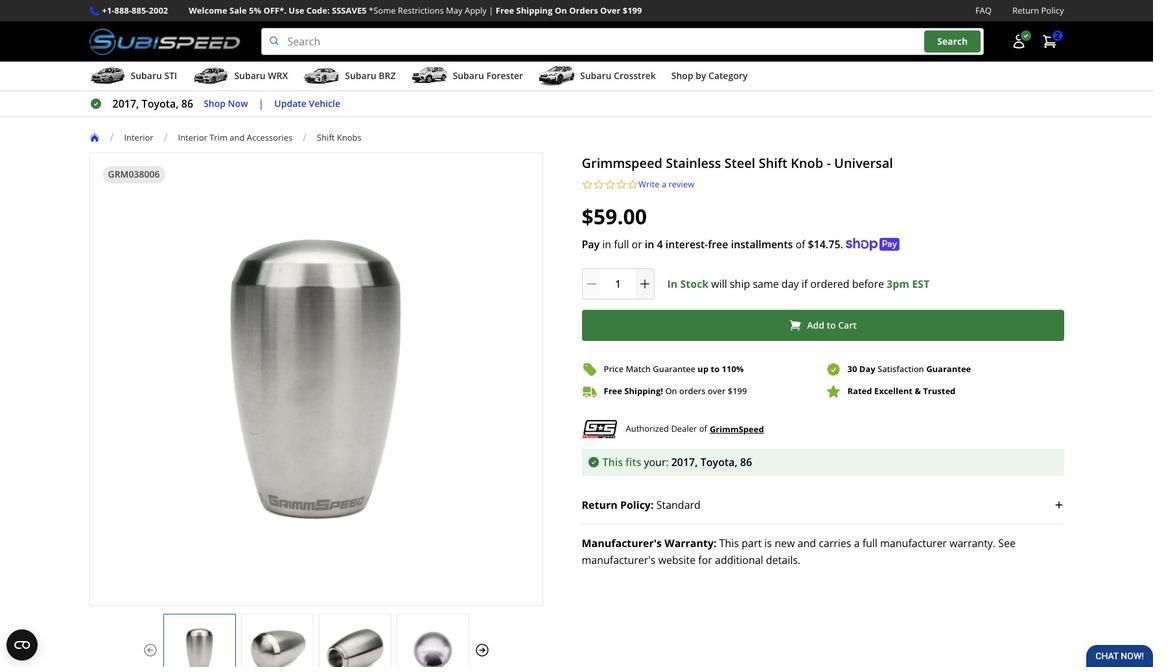 Task type: describe. For each thing, give the bounding box(es) containing it.
add to cart button
[[582, 310, 1065, 341]]

ordered
[[811, 277, 850, 291]]

orders
[[680, 385, 706, 397]]

decrement image
[[585, 277, 598, 290]]

brz
[[379, 69, 396, 82]]

$59.00
[[582, 202, 647, 230]]

grimmspeed
[[582, 154, 663, 172]]

subaru sti button
[[89, 64, 177, 90]]

excellent
[[875, 385, 913, 397]]

1 vertical spatial $199
[[728, 385, 747, 397]]

warranty.
[[950, 536, 996, 550]]

return policy
[[1013, 5, 1065, 16]]

2017, toyota, 86
[[113, 97, 193, 111]]

details.
[[766, 553, 801, 567]]

full inside this part is new and carries a full manufacturer warranty. see manufacturer's website for additional details.
[[863, 536, 878, 550]]

subaru wrx button
[[193, 64, 288, 90]]

price
[[604, 363, 624, 375]]

*some restrictions may apply | free shipping on orders over $199
[[369, 5, 642, 16]]

universal
[[835, 154, 894, 172]]

+1-888-885-2002
[[102, 5, 168, 16]]

/ for interior
[[110, 130, 114, 145]]

2 empty star image from the left
[[605, 179, 616, 190]]

pay
[[582, 237, 600, 251]]

manufacturer
[[881, 536, 947, 550]]

2 empty star image from the left
[[616, 179, 627, 190]]

0 horizontal spatial |
[[258, 97, 264, 111]]

return for return policy: standard
[[582, 498, 618, 512]]

shift knobs
[[317, 131, 362, 143]]

this part is new and carries a full manufacturer warranty. see manufacturer's website for additional details.
[[582, 536, 1016, 567]]

a subaru sti thumbnail image image
[[89, 66, 125, 86]]

see
[[999, 536, 1016, 550]]

in
[[668, 277, 678, 291]]

1 vertical spatial free
[[604, 385, 623, 397]]

over
[[601, 5, 621, 16]]

subaru for subaru wrx
[[234, 69, 266, 82]]

match
[[626, 363, 651, 375]]

knob
[[791, 154, 824, 172]]

will
[[712, 277, 728, 291]]

0 vertical spatial on
[[555, 5, 567, 16]]

interior for interior trim and accessories
[[178, 131, 207, 143]]

shop by category button
[[672, 64, 748, 90]]

*some
[[369, 5, 396, 16]]

additional
[[715, 553, 764, 567]]

subaru brz button
[[304, 64, 396, 90]]

2
[[1055, 29, 1061, 42]]

stock
[[681, 277, 709, 291]]

policy:
[[621, 498, 654, 512]]

5%
[[249, 5, 261, 16]]

subaru for subaru sti
[[131, 69, 162, 82]]

1 vertical spatial 86
[[741, 455, 752, 469]]

1 vertical spatial to
[[711, 363, 720, 375]]

in stock will ship same day if ordered before 3pm est
[[668, 277, 930, 291]]

this for fits
[[603, 455, 623, 469]]

of inside authorized dealer of grimmspeed
[[700, 423, 707, 435]]

3 empty star image from the left
[[627, 179, 639, 190]]

home image
[[89, 132, 100, 143]]

subaru sti
[[131, 69, 177, 82]]

a subaru brz thumbnail image image
[[304, 66, 340, 86]]

your:
[[644, 455, 669, 469]]

new
[[775, 536, 795, 550]]

wrx
[[268, 69, 288, 82]]

stainless
[[666, 154, 722, 172]]

subaru for subaru forester
[[453, 69, 484, 82]]

ship
[[730, 277, 750, 291]]

category
[[709, 69, 748, 82]]

110%
[[722, 363, 744, 375]]

a subaru wrx thumbnail image image
[[193, 66, 229, 86]]

this fits your: 2017, toyota, 86
[[603, 455, 752, 469]]

1 vertical spatial toyota,
[[701, 455, 738, 469]]

30
[[848, 363, 858, 375]]

add to cart
[[808, 319, 857, 331]]

button image
[[1011, 34, 1027, 49]]

sti
[[164, 69, 177, 82]]

increment image
[[638, 277, 651, 290]]

shop for shop now
[[204, 97, 226, 109]]

add
[[808, 319, 825, 331]]

0 vertical spatial toyota,
[[142, 97, 179, 111]]

vehicle
[[309, 97, 340, 109]]

3pm
[[887, 277, 910, 291]]

subaru for subaru brz
[[345, 69, 377, 82]]

orders
[[569, 5, 598, 16]]

before
[[853, 277, 885, 291]]

2002
[[149, 5, 168, 16]]

0 horizontal spatial 86
[[181, 97, 193, 111]]

2 grm038006 grimmspeed stainless steel shift knob - universal, image from the left
[[242, 628, 313, 667]]

0 horizontal spatial shift
[[317, 131, 335, 143]]

write a review link
[[639, 178, 695, 190]]

0 horizontal spatial $199
[[623, 5, 642, 16]]

888-
[[114, 5, 132, 16]]

+1-888-885-2002 link
[[102, 4, 168, 18]]

est
[[913, 277, 930, 291]]

0 vertical spatial full
[[614, 237, 629, 251]]

dealer
[[672, 423, 697, 435]]

shop now
[[204, 97, 248, 109]]

off*.
[[264, 5, 287, 16]]

fits
[[626, 455, 642, 469]]

authorized
[[626, 423, 669, 435]]

now
[[228, 97, 248, 109]]

search input field
[[261, 28, 984, 55]]

3 grm038006 grimmspeed stainless steel shift knob - universal, image from the left
[[319, 628, 391, 667]]

subaru forester button
[[411, 64, 523, 90]]

interior for interior
[[124, 131, 153, 143]]

2 guarantee from the left
[[927, 363, 972, 375]]

same
[[753, 277, 779, 291]]

rated excellent & trusted
[[848, 385, 956, 397]]



Task type: locate. For each thing, give the bounding box(es) containing it.
free shipping! on orders over $199
[[604, 385, 747, 397]]

subaru left brz
[[345, 69, 377, 82]]

1 horizontal spatial on
[[666, 385, 677, 397]]

$199
[[623, 5, 642, 16], [728, 385, 747, 397]]

cart
[[839, 319, 857, 331]]

1 horizontal spatial shift
[[759, 154, 788, 172]]

knobs
[[337, 131, 362, 143]]

guarantee up free shipping! on orders over $199
[[653, 363, 696, 375]]

1 horizontal spatial return
[[1013, 5, 1040, 16]]

1 interior from the left
[[124, 131, 153, 143]]

1 vertical spatial shift
[[759, 154, 788, 172]]

1 horizontal spatial toyota,
[[701, 455, 738, 469]]

in
[[603, 237, 612, 251], [645, 237, 655, 251]]

0 vertical spatial $199
[[623, 5, 642, 16]]

0 vertical spatial and
[[230, 131, 245, 143]]

this inside this part is new and carries a full manufacturer warranty. see manufacturer's website for additional details.
[[720, 536, 739, 550]]

shop
[[672, 69, 694, 82], [204, 97, 226, 109]]

2017, right your:
[[672, 455, 698, 469]]

1 in from the left
[[603, 237, 612, 251]]

search
[[938, 35, 968, 48]]

0 horizontal spatial and
[[230, 131, 245, 143]]

1 vertical spatial and
[[798, 536, 816, 550]]

$14.75
[[808, 237, 841, 251]]

shop inside shop now link
[[204, 97, 226, 109]]

go to right image image
[[474, 643, 490, 658]]

this left fits
[[603, 455, 623, 469]]

a subaru forester thumbnail image image
[[411, 66, 448, 86]]

86 down the grimmspeed link
[[741, 455, 752, 469]]

this
[[603, 455, 623, 469], [720, 536, 739, 550]]

0 vertical spatial of
[[796, 237, 806, 251]]

full
[[614, 237, 629, 251], [863, 536, 878, 550]]

4
[[657, 237, 663, 251]]

1 vertical spatial |
[[258, 97, 264, 111]]

1 vertical spatial return
[[582, 498, 618, 512]]

shop for shop by category
[[672, 69, 694, 82]]

part
[[742, 536, 762, 550]]

subaru left sti
[[131, 69, 162, 82]]

0 vertical spatial shift
[[317, 131, 335, 143]]

1 empty star image from the left
[[582, 179, 593, 190]]

0 vertical spatial return
[[1013, 5, 1040, 16]]

return policy link
[[1013, 4, 1065, 18]]

0 horizontal spatial to
[[711, 363, 720, 375]]

carries
[[819, 536, 852, 550]]

| right 'apply'
[[489, 5, 494, 16]]

full left 'or'
[[614, 237, 629, 251]]

shop left by
[[672, 69, 694, 82]]

1 vertical spatial shop
[[204, 97, 226, 109]]

1 horizontal spatial /
[[164, 130, 168, 145]]

0 horizontal spatial on
[[555, 5, 567, 16]]

&
[[915, 385, 922, 397]]

$199 right over
[[623, 5, 642, 16]]

0 horizontal spatial interior
[[124, 131, 153, 143]]

3 subaru from the left
[[345, 69, 377, 82]]

subaru left crosstrek
[[580, 69, 612, 82]]

to right up
[[711, 363, 720, 375]]

1 horizontal spatial guarantee
[[927, 363, 972, 375]]

return left policy
[[1013, 5, 1040, 16]]

trusted
[[924, 385, 956, 397]]

full right carries
[[863, 536, 878, 550]]

1 horizontal spatial to
[[827, 319, 836, 331]]

| right now
[[258, 97, 264, 111]]

1 / from the left
[[110, 130, 114, 145]]

price match guarantee up to 110%
[[604, 363, 744, 375]]

or
[[632, 237, 643, 251]]

1 horizontal spatial this
[[720, 536, 739, 550]]

3 / from the left
[[303, 130, 307, 145]]

subaru inside "dropdown button"
[[580, 69, 612, 82]]

$199 right the over
[[728, 385, 747, 397]]

1 horizontal spatial 2017,
[[672, 455, 698, 469]]

2 in from the left
[[645, 237, 655, 251]]

return left policy:
[[582, 498, 618, 512]]

0 horizontal spatial toyota,
[[142, 97, 179, 111]]

free
[[708, 237, 729, 251]]

to right add
[[827, 319, 836, 331]]

0 horizontal spatial /
[[110, 130, 114, 145]]

shipping
[[517, 5, 553, 16]]

0 horizontal spatial in
[[603, 237, 612, 251]]

0 vertical spatial |
[[489, 5, 494, 16]]

1 vertical spatial full
[[863, 536, 878, 550]]

1 empty star image from the left
[[593, 179, 605, 190]]

shop left now
[[204, 97, 226, 109]]

update
[[275, 97, 307, 109]]

2 / from the left
[[164, 130, 168, 145]]

2 horizontal spatial /
[[303, 130, 307, 145]]

sale
[[230, 5, 247, 16]]

1 horizontal spatial a
[[854, 536, 860, 550]]

accessories
[[247, 131, 293, 143]]

subaru crosstrek button
[[539, 64, 656, 90]]

on left orders
[[555, 5, 567, 16]]

on left 'orders'
[[666, 385, 677, 397]]

toyota, down the grimmspeed link
[[701, 455, 738, 469]]

4 subaru from the left
[[453, 69, 484, 82]]

0 horizontal spatial a
[[662, 178, 667, 190]]

a right write
[[662, 178, 667, 190]]

885-
[[132, 5, 149, 16]]

/ down 2017, toyota, 86
[[164, 130, 168, 145]]

and right "trim"
[[230, 131, 245, 143]]

to inside button
[[827, 319, 836, 331]]

0 vertical spatial to
[[827, 319, 836, 331]]

empty star image
[[593, 179, 605, 190], [616, 179, 627, 190], [627, 179, 639, 190]]

apply
[[465, 5, 487, 16]]

1 horizontal spatial free
[[604, 385, 623, 397]]

write
[[639, 178, 660, 190]]

1 horizontal spatial and
[[798, 536, 816, 550]]

forester
[[487, 69, 523, 82]]

1 horizontal spatial $199
[[728, 385, 747, 397]]

grimmspeed image
[[582, 420, 618, 438]]

1 horizontal spatial empty star image
[[605, 179, 616, 190]]

welcome
[[189, 5, 227, 16]]

open widget image
[[6, 630, 38, 661]]

up
[[698, 363, 709, 375]]

+1-
[[102, 5, 115, 16]]

0 horizontal spatial empty star image
[[582, 179, 593, 190]]

1 horizontal spatial interior
[[178, 131, 207, 143]]

this for part
[[720, 536, 739, 550]]

None number field
[[582, 268, 655, 299]]

1 horizontal spatial shop
[[672, 69, 694, 82]]

of right dealer
[[700, 423, 707, 435]]

grm038006 grimmspeed stainless steel shift knob - universal, image
[[164, 628, 235, 667], [242, 628, 313, 667], [319, 628, 391, 667], [397, 628, 469, 667]]

subaru forester
[[453, 69, 523, 82]]

over
[[708, 385, 726, 397]]

a inside this part is new and carries a full manufacturer warranty. see manufacturer's website for additional details.
[[854, 536, 860, 550]]

restrictions
[[398, 5, 444, 16]]

guarantee up trusted at the right bottom of the page
[[927, 363, 972, 375]]

grimmspeed stainless steel shift knob  - universal
[[582, 154, 894, 172]]

0 horizontal spatial of
[[700, 423, 707, 435]]

interior down 2017, toyota, 86
[[124, 131, 153, 143]]

guarantee
[[653, 363, 696, 375], [927, 363, 972, 375]]

steel
[[725, 154, 756, 172]]

free right 'apply'
[[496, 5, 514, 16]]

1 horizontal spatial |
[[489, 5, 494, 16]]

1 horizontal spatial of
[[796, 237, 806, 251]]

pay in full or in 4 interest-free installments of $14.75 .
[[582, 237, 844, 251]]

grimmspeed
[[710, 423, 764, 435]]

in right pay
[[603, 237, 612, 251]]

in left 4
[[645, 237, 655, 251]]

a subaru crosstrek thumbnail image image
[[539, 66, 575, 86]]

return for return policy
[[1013, 5, 1040, 16]]

standard
[[657, 498, 701, 512]]

1 subaru from the left
[[131, 69, 162, 82]]

interior trim and accessories
[[178, 131, 293, 143]]

1 horizontal spatial in
[[645, 237, 655, 251]]

interest-
[[666, 237, 708, 251]]

0 horizontal spatial free
[[496, 5, 514, 16]]

subaru left wrx
[[234, 69, 266, 82]]

4 grm038006 grimmspeed stainless steel shift knob - universal, image from the left
[[397, 628, 469, 667]]

interior
[[124, 131, 153, 143], [178, 131, 207, 143]]

grimmspeed link
[[710, 422, 764, 436]]

free
[[496, 5, 514, 16], [604, 385, 623, 397]]

shift left knobs at the top of the page
[[317, 131, 335, 143]]

1 horizontal spatial full
[[863, 536, 878, 550]]

|
[[489, 5, 494, 16], [258, 97, 264, 111]]

by
[[696, 69, 707, 82]]

is
[[765, 536, 772, 550]]

code:
[[307, 5, 330, 16]]

2 subaru from the left
[[234, 69, 266, 82]]

update vehicle
[[275, 97, 340, 109]]

subaru wrx
[[234, 69, 288, 82]]

0 horizontal spatial 2017,
[[113, 97, 139, 111]]

1 guarantee from the left
[[653, 363, 696, 375]]

shop pay image
[[846, 238, 900, 251]]

shop by category
[[672, 69, 748, 82]]

0 vertical spatial this
[[603, 455, 623, 469]]

1 vertical spatial 2017,
[[672, 455, 698, 469]]

0 vertical spatial 86
[[181, 97, 193, 111]]

satisfaction
[[878, 363, 925, 375]]

/ for shift knobs
[[303, 130, 307, 145]]

a
[[662, 178, 667, 190], [854, 536, 860, 550]]

a inside write a review link
[[662, 178, 667, 190]]

of left $14.75
[[796, 237, 806, 251]]

0 horizontal spatial return
[[582, 498, 618, 512]]

empty star image
[[582, 179, 593, 190], [605, 179, 616, 190]]

trim
[[210, 131, 228, 143]]

0 vertical spatial shop
[[672, 69, 694, 82]]

1 horizontal spatial 86
[[741, 455, 752, 469]]

rated
[[848, 385, 873, 397]]

a right carries
[[854, 536, 860, 550]]

1 vertical spatial a
[[854, 536, 860, 550]]

manufacturer's
[[582, 536, 662, 550]]

1 vertical spatial of
[[700, 423, 707, 435]]

subispeed logo image
[[89, 28, 240, 55]]

warranty:
[[665, 536, 717, 550]]

shop inside shop by category dropdown button
[[672, 69, 694, 82]]

and
[[230, 131, 245, 143], [798, 536, 816, 550]]

day
[[782, 277, 799, 291]]

subaru for subaru crosstrek
[[580, 69, 612, 82]]

0 horizontal spatial this
[[603, 455, 623, 469]]

manufacturer's
[[582, 553, 656, 567]]

interior left "trim"
[[178, 131, 207, 143]]

free down price
[[604, 385, 623, 397]]

0 vertical spatial free
[[496, 5, 514, 16]]

and right the new
[[798, 536, 816, 550]]

and inside this part is new and carries a full manufacturer warranty. see manufacturer's website for additional details.
[[798, 536, 816, 550]]

2017, down subaru sti dropdown button
[[113, 97, 139, 111]]

/ for interior trim and accessories
[[164, 130, 168, 145]]

1 vertical spatial this
[[720, 536, 739, 550]]

86 down a subaru wrx thumbnail image
[[181, 97, 193, 111]]

0 horizontal spatial guarantee
[[653, 363, 696, 375]]

shift knobs link
[[317, 131, 372, 143], [317, 131, 362, 143]]

0 vertical spatial 2017,
[[113, 97, 139, 111]]

2 interior from the left
[[178, 131, 207, 143]]

to
[[827, 319, 836, 331], [711, 363, 720, 375]]

may
[[446, 5, 463, 16]]

/ down update vehicle "button"
[[303, 130, 307, 145]]

welcome sale 5% off*. use code: sssave5
[[189, 5, 367, 16]]

/ right home image
[[110, 130, 114, 145]]

shift right the steel
[[759, 154, 788, 172]]

5 subaru from the left
[[580, 69, 612, 82]]

policy
[[1042, 5, 1065, 16]]

toyota, down subaru sti at top
[[142, 97, 179, 111]]

0 vertical spatial a
[[662, 178, 667, 190]]

1 vertical spatial on
[[666, 385, 677, 397]]

this up additional
[[720, 536, 739, 550]]

return
[[1013, 5, 1040, 16], [582, 498, 618, 512]]

0 horizontal spatial full
[[614, 237, 629, 251]]

0 horizontal spatial shop
[[204, 97, 226, 109]]

subaru left forester
[[453, 69, 484, 82]]

1 grm038006 grimmspeed stainless steel shift knob - universal, image from the left
[[164, 628, 235, 667]]



Task type: vqa. For each thing, say whether or not it's contained in the screenshot.
a subaru forester Thumbnail Image
yes



